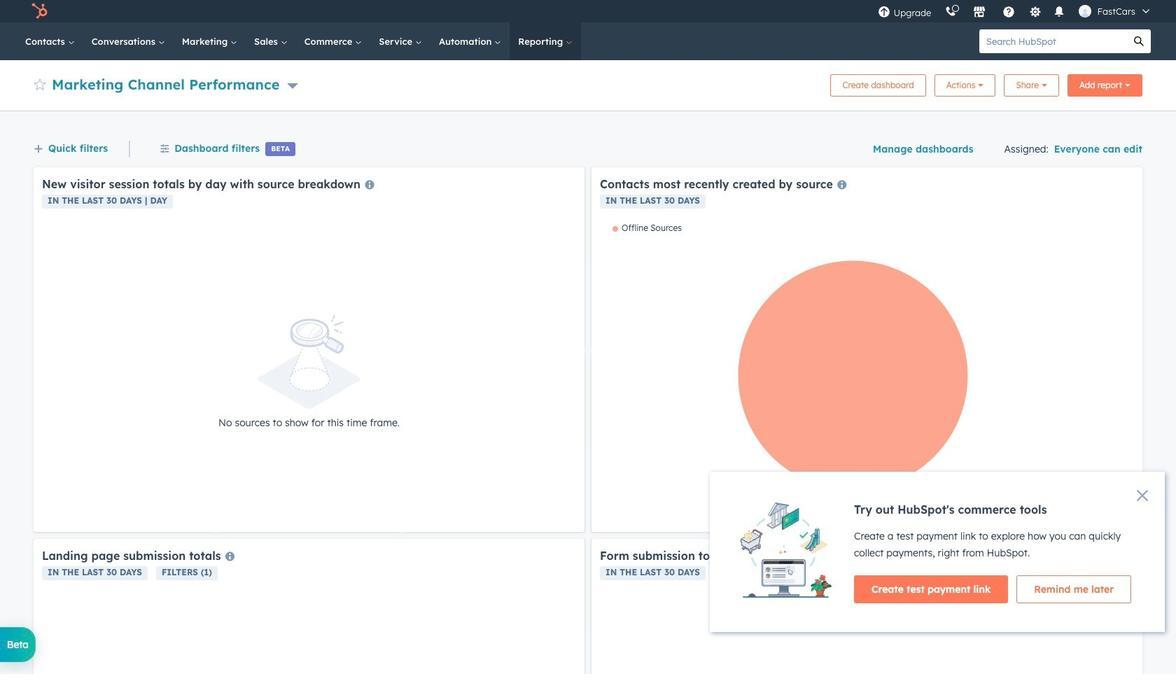 Task type: describe. For each thing, give the bounding box(es) containing it.
marketplaces image
[[973, 6, 986, 19]]

christina overa image
[[1079, 5, 1092, 18]]

contacts most recently created by source element
[[592, 167, 1142, 532]]

Search HubSpot search field
[[979, 29, 1127, 53]]

landing page submission totals element
[[34, 539, 585, 674]]

close image
[[1137, 490, 1148, 501]]



Task type: locate. For each thing, give the bounding box(es) containing it.
new visitor session totals by day with source breakdown element
[[34, 167, 585, 532]]

toggle series visibility region
[[613, 223, 682, 233]]

interactive chart image
[[600, 223, 1134, 524]]

menu
[[871, 0, 1159, 22]]

banner
[[34, 70, 1142, 97]]

form submission totals element
[[592, 539, 1142, 674]]



Task type: vqa. For each thing, say whether or not it's contained in the screenshot.
Form submission totals element
yes



